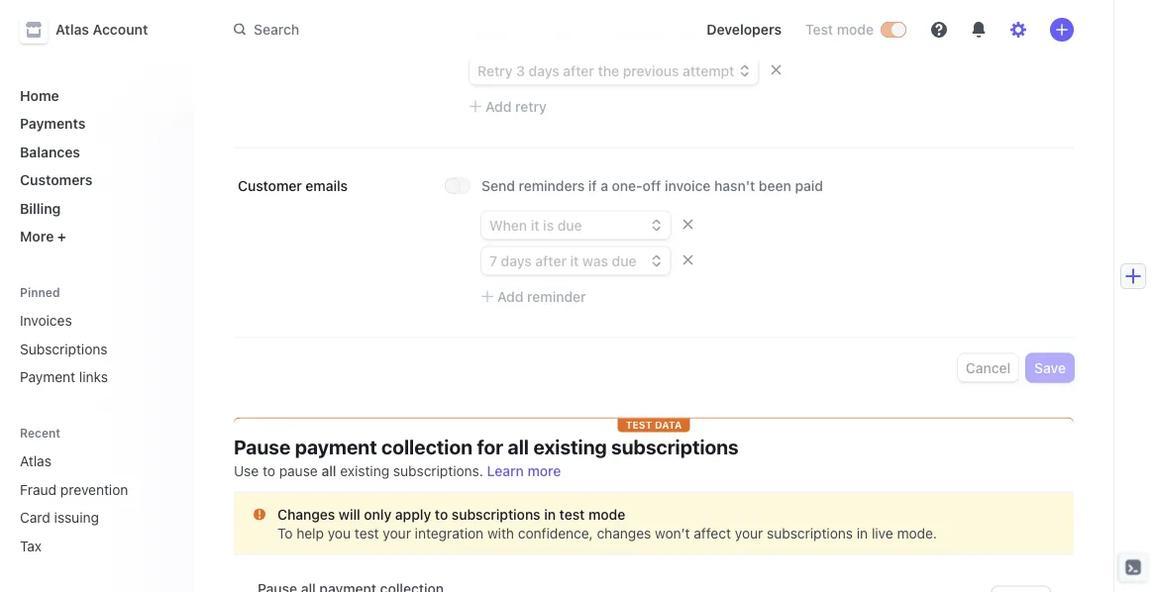 Task type: describe. For each thing, give the bounding box(es) containing it.
customer
[[238, 178, 302, 194]]

0 vertical spatial existing
[[533, 436, 607, 459]]

tax link
[[12, 530, 151, 562]]

to
[[277, 526, 293, 542]]

hasn't
[[714, 178, 755, 194]]

subscriptions.
[[393, 463, 483, 479]]

atlas account button
[[20, 16, 168, 44]]

0 vertical spatial all
[[508, 436, 529, 459]]

recent element
[[0, 445, 194, 562]]

help
[[296, 526, 324, 542]]

1 your from the left
[[383, 526, 411, 542]]

more +
[[20, 228, 66, 245]]

2 horizontal spatial subscriptions
[[767, 526, 853, 542]]

apply
[[395, 507, 431, 523]]

fraud prevention link
[[12, 474, 151, 506]]

mode inside changes will only apply to subscriptions in test mode to help you test your integration with confidence, changes won't affect your subscriptions in live mode.
[[588, 507, 625, 523]]

collection
[[381, 436, 473, 459]]

developers link
[[699, 14, 790, 46]]

more
[[20, 228, 54, 245]]

confidence,
[[518, 526, 593, 542]]

changes
[[277, 507, 335, 523]]

Search search field
[[222, 12, 675, 48]]

pause payment collection for all existing subscriptions use to pause all existing subscriptions. learn more
[[234, 436, 739, 479]]

a
[[601, 178, 608, 194]]

payment
[[295, 436, 377, 459]]

send
[[481, 178, 515, 194]]

subscriptions link
[[12, 333, 178, 365]]

for
[[477, 436, 503, 459]]

payments
[[20, 115, 86, 132]]

developers
[[707, 21, 782, 38]]

0 horizontal spatial existing
[[340, 463, 389, 479]]

search
[[254, 21, 299, 37]]

add for add reminder
[[497, 289, 523, 305]]

won't
[[655, 526, 690, 542]]

pinned navigation links element
[[12, 276, 182, 393]]

test mode
[[805, 21, 874, 38]]

+
[[57, 228, 66, 245]]

billing link
[[12, 192, 178, 224]]

pause
[[234, 436, 291, 459]]

reminder
[[527, 289, 586, 305]]

emails
[[306, 178, 348, 194]]

will
[[339, 507, 360, 523]]

notifications image
[[971, 22, 987, 38]]

core navigation links element
[[12, 79, 178, 253]]

0 vertical spatial test
[[559, 507, 585, 523]]

payment links
[[20, 369, 108, 385]]

mode.
[[897, 526, 937, 542]]

payments link
[[12, 107, 178, 140]]

paid
[[795, 178, 823, 194]]

send reminders if a one-off invoice hasn't been paid
[[481, 178, 823, 194]]

Search text field
[[222, 12, 675, 48]]

integration
[[415, 526, 484, 542]]

help image
[[931, 22, 947, 38]]

save button
[[1026, 355, 1074, 382]]

invoice
[[665, 178, 711, 194]]

atlas for atlas
[[20, 453, 51, 470]]

0 horizontal spatial in
[[544, 507, 556, 523]]

learn more link
[[487, 463, 561, 479]]

recent
[[20, 426, 61, 440]]

atlas account
[[55, 21, 148, 38]]

to inside pause payment collection for all existing subscriptions use to pause all existing subscriptions. learn more
[[262, 463, 275, 479]]



Task type: locate. For each thing, give the bounding box(es) containing it.
cancel button
[[958, 355, 1019, 382]]

add retry
[[485, 99, 547, 115]]

test
[[805, 21, 833, 38]]

recent navigation links element
[[0, 417, 194, 562]]

1 horizontal spatial to
[[435, 507, 448, 523]]

0 horizontal spatial mode
[[588, 507, 625, 523]]

0 horizontal spatial your
[[383, 526, 411, 542]]

test up confidence,
[[559, 507, 585, 523]]

add reminder
[[497, 289, 586, 305]]

links
[[79, 369, 108, 385]]

pinned element
[[12, 305, 178, 393]]

atlas
[[55, 21, 89, 38], [20, 453, 51, 470]]

atlas up fraud
[[20, 453, 51, 470]]

invoices
[[20, 313, 72, 329]]

to
[[262, 463, 275, 479], [435, 507, 448, 523]]

1 vertical spatial subscriptions
[[452, 507, 540, 523]]

to right use
[[262, 463, 275, 479]]

one-
[[612, 178, 643, 194]]

payment links link
[[12, 361, 178, 393]]

changes will only apply to subscriptions in test mode to help you test your integration with confidence, changes won't affect your subscriptions in live mode.
[[277, 507, 937, 542]]

atlas for atlas account
[[55, 21, 89, 38]]

0 vertical spatial add
[[485, 99, 512, 115]]

subscriptions up with
[[452, 507, 540, 523]]

learn
[[487, 463, 524, 479]]

subscriptions down data
[[611, 436, 739, 459]]

with
[[487, 526, 514, 542]]

customers link
[[12, 164, 178, 196]]

1 vertical spatial in
[[857, 526, 868, 542]]

test data
[[626, 420, 682, 431]]

add left retry at the top of page
[[485, 99, 512, 115]]

use
[[234, 463, 259, 479]]

you
[[328, 526, 351, 542]]

0 horizontal spatial test
[[355, 526, 379, 542]]

subscriptions left live
[[767, 526, 853, 542]]

card issuing
[[20, 510, 99, 526]]

in
[[544, 507, 556, 523], [857, 526, 868, 542]]

in up confidence,
[[544, 507, 556, 523]]

add
[[485, 99, 512, 115], [497, 289, 523, 305]]

all up learn more link
[[508, 436, 529, 459]]

1 vertical spatial to
[[435, 507, 448, 523]]

billing
[[20, 200, 61, 216]]

0 horizontal spatial atlas
[[20, 453, 51, 470]]

mode right test
[[837, 21, 874, 38]]

existing
[[533, 436, 607, 459], [340, 463, 389, 479]]

add retry button
[[470, 97, 547, 117]]

all down payment
[[321, 463, 336, 479]]

1 vertical spatial add
[[497, 289, 523, 305]]

add left reminder
[[497, 289, 523, 305]]

retry
[[515, 99, 547, 115]]

0 vertical spatial to
[[262, 463, 275, 479]]

only
[[364, 507, 392, 523]]

payment
[[20, 369, 75, 385]]

in left live
[[857, 526, 868, 542]]

been
[[759, 178, 791, 194]]

0 vertical spatial subscriptions
[[611, 436, 739, 459]]

subscriptions
[[611, 436, 739, 459], [452, 507, 540, 523], [767, 526, 853, 542]]

to up integration
[[435, 507, 448, 523]]

test down only
[[355, 526, 379, 542]]

mode up changes
[[588, 507, 625, 523]]

off
[[643, 178, 661, 194]]

customers
[[20, 172, 93, 188]]

pinned
[[20, 286, 60, 299]]

subscriptions
[[20, 341, 108, 357]]

all
[[508, 436, 529, 459], [321, 463, 336, 479]]

home link
[[12, 79, 178, 111]]

atlas link
[[12, 445, 151, 477]]

changes
[[597, 526, 651, 542]]

0 vertical spatial in
[[544, 507, 556, 523]]

1 vertical spatial atlas
[[20, 453, 51, 470]]

0 horizontal spatial subscriptions
[[452, 507, 540, 523]]

save
[[1034, 360, 1066, 376]]

atlas inside button
[[55, 21, 89, 38]]

1 horizontal spatial mode
[[837, 21, 874, 38]]

balances link
[[12, 136, 178, 168]]

prevention
[[60, 481, 128, 498]]

2 your from the left
[[735, 526, 763, 542]]

1 horizontal spatial existing
[[533, 436, 607, 459]]

1 horizontal spatial in
[[857, 526, 868, 542]]

issuing
[[54, 510, 99, 526]]

subscriptions inside pause payment collection for all existing subscriptions use to pause all existing subscriptions. learn more
[[611, 436, 739, 459]]

test
[[559, 507, 585, 523], [355, 526, 379, 542]]

test
[[626, 420, 652, 431]]

card issuing link
[[12, 502, 151, 534]]

live
[[872, 526, 893, 542]]

to inside changes will only apply to subscriptions in test mode to help you test your integration with confidence, changes won't affect your subscriptions in live mode.
[[435, 507, 448, 523]]

fraud
[[20, 481, 57, 498]]

settings image
[[1010, 22, 1026, 38]]

1 horizontal spatial all
[[508, 436, 529, 459]]

pause
[[279, 463, 318, 479]]

mode
[[837, 21, 874, 38], [588, 507, 625, 523]]

affect
[[694, 526, 731, 542]]

account
[[93, 21, 148, 38]]

cancel
[[966, 360, 1011, 376]]

existing up more
[[533, 436, 607, 459]]

0 horizontal spatial to
[[262, 463, 275, 479]]

1 horizontal spatial subscriptions
[[611, 436, 739, 459]]

card
[[20, 510, 50, 526]]

more
[[527, 463, 561, 479]]

1 vertical spatial existing
[[340, 463, 389, 479]]

balances
[[20, 144, 80, 160]]

svg image
[[254, 509, 265, 521]]

data
[[655, 420, 682, 431]]

if
[[588, 178, 597, 194]]

atlas inside recent element
[[20, 453, 51, 470]]

0 vertical spatial mode
[[837, 21, 874, 38]]

existing down payment
[[340, 463, 389, 479]]

fraud prevention
[[20, 481, 128, 498]]

your down apply
[[383, 526, 411, 542]]

0 horizontal spatial all
[[321, 463, 336, 479]]

customer emails
[[238, 178, 348, 194]]

1 horizontal spatial atlas
[[55, 21, 89, 38]]

your right affect
[[735, 526, 763, 542]]

1 vertical spatial test
[[355, 526, 379, 542]]

add for add retry
[[485, 99, 512, 115]]

2 vertical spatial subscriptions
[[767, 526, 853, 542]]

home
[[20, 87, 59, 104]]

1 vertical spatial all
[[321, 463, 336, 479]]

atlas left 'account'
[[55, 21, 89, 38]]

tax
[[20, 538, 42, 554]]

0 vertical spatial atlas
[[55, 21, 89, 38]]

your
[[383, 526, 411, 542], [735, 526, 763, 542]]

add reminder button
[[481, 287, 586, 307]]

reminders
[[519, 178, 585, 194]]

invoices link
[[12, 305, 178, 337]]

1 horizontal spatial test
[[559, 507, 585, 523]]

1 horizontal spatial your
[[735, 526, 763, 542]]

1 vertical spatial mode
[[588, 507, 625, 523]]



Task type: vqa. For each thing, say whether or not it's contained in the screenshot.
Google
no



